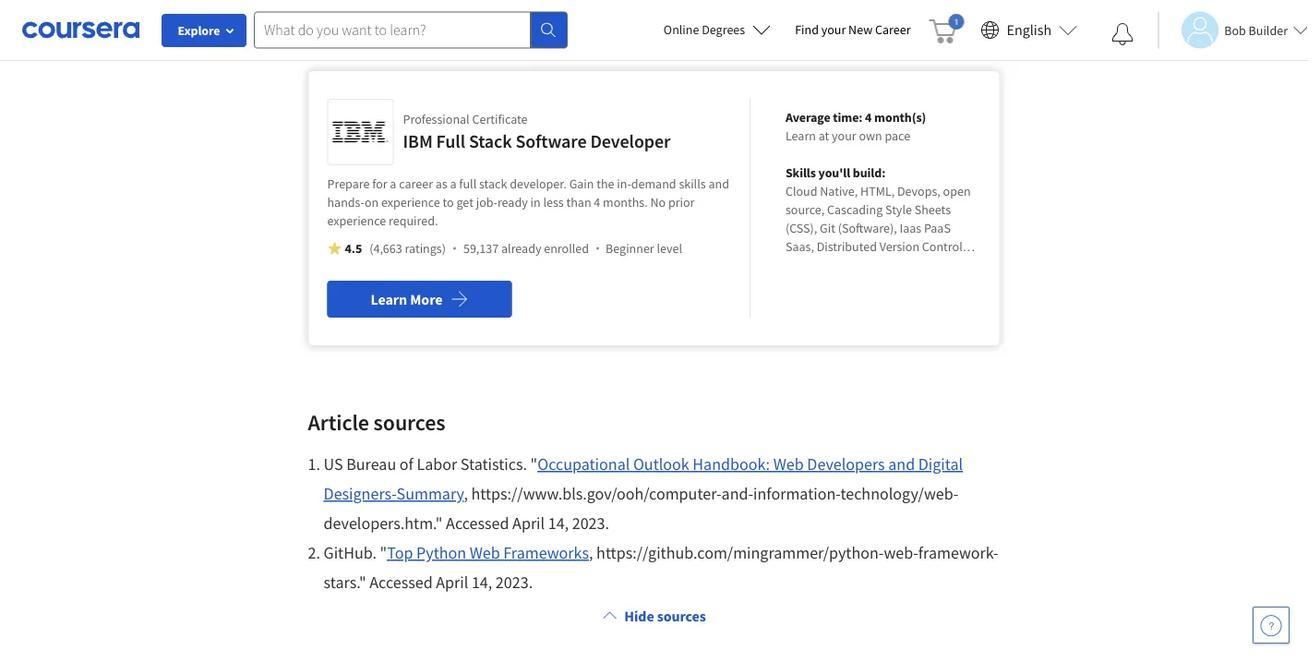 Task type: locate. For each thing, give the bounding box(es) containing it.
statistics.
[[461, 454, 527, 475]]

career
[[875, 21, 911, 38]]

online
[[664, 21, 699, 38]]

prepare
[[327, 175, 370, 192]]

beginner
[[606, 240, 654, 257]]

month(s)
[[875, 109, 926, 126]]

at
[[819, 127, 829, 144]]

skills you'll build:
[[786, 164, 886, 181]]

frameworks
[[504, 543, 589, 563]]

1 horizontal spatial 14,
[[548, 513, 569, 534]]

0 vertical spatial 4
[[865, 109, 872, 126]]

1 horizontal spatial sources
[[657, 607, 706, 625]]

14, up frameworks
[[548, 513, 569, 534]]

average time: 4 month(s) learn at your own pace
[[786, 109, 926, 144]]

of
[[400, 454, 414, 475]]

experience up "required."
[[381, 194, 440, 211]]

0 horizontal spatial 4
[[594, 194, 600, 211]]

english button
[[974, 0, 1085, 60]]

demand
[[631, 175, 676, 192]]

april down github. " top python web frameworks
[[436, 572, 468, 593]]

0 vertical spatial april
[[513, 513, 545, 534]]

14,
[[548, 513, 569, 534], [472, 572, 492, 593]]

accessed down the top
[[370, 572, 433, 593]]

digital
[[919, 454, 963, 475]]

4.5
[[345, 240, 362, 257]]

your right find
[[822, 21, 846, 38]]

4 inside the average time: 4 month(s) learn at your own pace
[[865, 109, 872, 126]]

software
[[516, 130, 587, 153]]

1 vertical spatial sources
[[657, 607, 706, 625]]

developer.
[[510, 175, 567, 192]]

explore
[[178, 22, 220, 39]]

a right as
[[450, 175, 457, 192]]

0 vertical spatial experience
[[381, 194, 440, 211]]

your
[[822, 21, 846, 38], [832, 127, 857, 144]]

article
[[308, 408, 369, 436]]

and right "skills" on the right top
[[709, 175, 729, 192]]

sources up the of
[[374, 408, 446, 436]]

0 horizontal spatial sources
[[374, 408, 446, 436]]

1 vertical spatial experience
[[327, 212, 386, 229]]

0 horizontal spatial april
[[436, 572, 468, 593]]

a right for
[[390, 175, 397, 192]]

april up frameworks
[[513, 513, 545, 534]]

experience
[[381, 194, 440, 211], [327, 212, 386, 229]]

learn more
[[371, 290, 443, 308]]

bob
[[1225, 22, 1246, 38]]

, for https://github.com/mingrammer/python-
[[589, 543, 593, 563]]

average
[[786, 109, 831, 126]]

1 vertical spatial 4
[[594, 194, 600, 211]]

accessed
[[446, 513, 509, 534], [370, 572, 433, 593]]

0 vertical spatial and
[[709, 175, 729, 192]]

already
[[501, 240, 542, 257]]

experience down hands-
[[327, 212, 386, 229]]

1 vertical spatial "
[[380, 543, 387, 563]]

59,137 already enrolled
[[463, 240, 589, 257]]

list item containing 1
[[308, 450, 1001, 538]]

developer
[[590, 130, 671, 153]]

labor
[[417, 454, 457, 475]]

sources inside dropdown button
[[657, 607, 706, 625]]

sources for hide sources
[[657, 607, 706, 625]]

1 vertical spatial accessed
[[370, 572, 433, 593]]

stars."
[[324, 572, 366, 593]]

2023. down https://www.bls.gov/ooh/computer-
[[572, 513, 609, 534]]

1 horizontal spatial a
[[450, 175, 457, 192]]

and up technology/web-
[[889, 454, 915, 475]]

0 vertical spatial sources
[[374, 408, 446, 436]]

professional
[[403, 111, 470, 127]]

time:
[[833, 109, 863, 126]]

python
[[416, 543, 466, 563]]

list containing 1
[[308, 450, 1001, 597]]

gain
[[569, 175, 594, 192]]

us
[[324, 454, 343, 475]]

None search field
[[254, 12, 568, 48]]

, for https://www.bls.gov/ooh/computer-
[[464, 483, 468, 504]]

. for 2
[[316, 543, 320, 563]]

list
[[308, 450, 1001, 597]]

4 inside "prepare for a career as a full stack developer. gain the in-demand skills and hands-on experience to get job-ready in less than 4 months. no prior experience required."
[[594, 194, 600, 211]]

accessed up the top python web frameworks link
[[446, 513, 509, 534]]

web
[[774, 454, 804, 475], [470, 543, 500, 563]]

1 .
[[308, 454, 324, 475]]

What do you want to learn? text field
[[254, 12, 531, 48]]

sources
[[374, 408, 446, 436], [657, 607, 706, 625]]

" down developers.htm."
[[380, 543, 387, 563]]

4 right than
[[594, 194, 600, 211]]

1 vertical spatial learn
[[371, 290, 407, 308]]

2 . from the top
[[316, 543, 320, 563]]

find your new career
[[795, 21, 911, 38]]

0 vertical spatial accessed
[[446, 513, 509, 534]]

1 horizontal spatial 2023.
[[572, 513, 609, 534]]

0 horizontal spatial web
[[470, 543, 500, 563]]

" right the statistics.
[[531, 454, 538, 475]]

framework-
[[919, 543, 999, 563]]

prior
[[668, 194, 695, 211]]

1 horizontal spatial "
[[531, 454, 538, 475]]

1 vertical spatial .
[[316, 543, 320, 563]]

0 horizontal spatial ,
[[464, 483, 468, 504]]

4 up own
[[865, 109, 872, 126]]

degrees
[[702, 21, 745, 38]]

own
[[859, 127, 882, 144]]

0 vertical spatial .
[[316, 454, 320, 475]]

2023. inside , https://www.bls.gov/ooh/computer-and-information-technology/web- developers.htm." accessed april 14, 2023.
[[572, 513, 609, 534]]

1 vertical spatial your
[[832, 127, 857, 144]]

a
[[390, 175, 397, 192], [450, 175, 457, 192]]

1 horizontal spatial april
[[513, 513, 545, 534]]

help center image
[[1260, 614, 1283, 636]]

0 horizontal spatial a
[[390, 175, 397, 192]]

1 vertical spatial ,
[[589, 543, 593, 563]]

0 vertical spatial learn
[[786, 127, 816, 144]]

1 vertical spatial 2023.
[[496, 572, 533, 593]]

1 list item from the top
[[308, 450, 1001, 538]]

1 horizontal spatial and
[[889, 454, 915, 475]]

top python web frameworks link
[[387, 543, 589, 563]]

, inside , https://www.bls.gov/ooh/computer-and-information-technology/web- developers.htm." accessed april 14, 2023.
[[464, 483, 468, 504]]

for
[[372, 175, 387, 192]]

0 vertical spatial web
[[774, 454, 804, 475]]

4
[[865, 109, 872, 126], [594, 194, 600, 211]]

occupational
[[538, 454, 630, 475]]

0 vertical spatial 14,
[[548, 513, 569, 534]]

ready
[[498, 194, 528, 211]]

hands-
[[327, 194, 365, 211]]

april
[[513, 513, 545, 534], [436, 572, 468, 593]]

builder
[[1249, 22, 1288, 38]]

enrolled
[[544, 240, 589, 257]]

1 horizontal spatial 4
[[865, 109, 872, 126]]

1 horizontal spatial ,
[[589, 543, 593, 563]]

0 vertical spatial ,
[[464, 483, 468, 504]]

0 vertical spatial your
[[822, 21, 846, 38]]

1 horizontal spatial learn
[[786, 127, 816, 144]]

and inside "prepare for a career as a full stack developer. gain the in-demand skills and hands-on experience to get job-ready in less than 4 months. no prior experience required."
[[709, 175, 729, 192]]

sources for article sources
[[374, 408, 446, 436]]

learn inside learn more button
[[371, 290, 407, 308]]

article sources
[[308, 408, 446, 436]]

1 horizontal spatial web
[[774, 454, 804, 475]]

skills
[[679, 175, 706, 192]]

14, down the top python web frameworks link
[[472, 572, 492, 593]]

0 horizontal spatial accessed
[[370, 572, 433, 593]]

.
[[316, 454, 320, 475], [316, 543, 320, 563]]

learn down average
[[786, 127, 816, 144]]

1 vertical spatial and
[[889, 454, 915, 475]]

coursera image
[[22, 15, 139, 45]]

learn
[[786, 127, 816, 144], [371, 290, 407, 308]]

0 vertical spatial 2023.
[[572, 513, 609, 534]]

show notifications image
[[1112, 23, 1134, 45]]

english
[[1007, 21, 1052, 39]]

0 horizontal spatial 2023.
[[496, 572, 533, 593]]

ratings)
[[405, 240, 446, 257]]

, down the statistics.
[[464, 483, 468, 504]]

your down the time:
[[832, 127, 857, 144]]

"
[[531, 454, 538, 475], [380, 543, 387, 563]]

2 list item from the top
[[308, 538, 1001, 597]]

, inside the , https://github.com/mingrammer/python-web-framework- stars." accessed april 14, 2023.
[[589, 543, 593, 563]]

1 horizontal spatial accessed
[[446, 513, 509, 534]]

information-
[[754, 483, 841, 504]]

0 horizontal spatial and
[[709, 175, 729, 192]]

0 vertical spatial "
[[531, 454, 538, 475]]

1 vertical spatial 14,
[[472, 572, 492, 593]]

,
[[464, 483, 468, 504], [589, 543, 593, 563]]

1 vertical spatial april
[[436, 572, 468, 593]]

, down https://www.bls.gov/ooh/computer-
[[589, 543, 593, 563]]

web up information-
[[774, 454, 804, 475]]

2023. down the top python web frameworks link
[[496, 572, 533, 593]]

. left github.
[[316, 543, 320, 563]]

learn left 'more' at left top
[[371, 290, 407, 308]]

1 . from the top
[[316, 454, 320, 475]]

list item containing 2
[[308, 538, 1001, 597]]

sources right hide on the bottom of page
[[657, 607, 706, 625]]

14, inside , https://www.bls.gov/ooh/computer-and-information-technology/web- developers.htm." accessed april 14, 2023.
[[548, 513, 569, 534]]

web right python
[[470, 543, 500, 563]]

0 horizontal spatial 14,
[[472, 572, 492, 593]]

0 horizontal spatial learn
[[371, 290, 407, 308]]

the
[[597, 175, 615, 192]]

pace
[[885, 127, 911, 144]]

. left us in the left bottom of the page
[[316, 454, 320, 475]]

list item
[[308, 450, 1001, 538], [308, 538, 1001, 597]]



Task type: describe. For each thing, give the bounding box(es) containing it.
0 horizontal spatial "
[[380, 543, 387, 563]]

hide sources
[[625, 607, 706, 625]]

1 a from the left
[[390, 175, 397, 192]]

accessed inside the , https://github.com/mingrammer/python-web-framework- stars." accessed april 14, 2023.
[[370, 572, 433, 593]]

april inside the , https://github.com/mingrammer/python-web-framework- stars." accessed april 14, 2023.
[[436, 572, 468, 593]]

summary
[[397, 483, 464, 504]]

14, inside the , https://github.com/mingrammer/python-web-framework- stars." accessed april 14, 2023.
[[472, 572, 492, 593]]

https://www.bls.gov/ooh/computer-
[[471, 483, 722, 504]]

outlook
[[633, 454, 690, 475]]

, https://www.bls.gov/ooh/computer-and-information-technology/web- developers.htm." accessed april 14, 2023.
[[324, 483, 959, 534]]

1 vertical spatial web
[[470, 543, 500, 563]]

2 .
[[308, 543, 324, 563]]

. for 1
[[316, 454, 320, 475]]

https://github.com/mingrammer/python-
[[597, 543, 884, 563]]

59,137
[[463, 240, 499, 257]]

online degrees button
[[649, 9, 786, 50]]

find
[[795, 21, 819, 38]]

shopping cart: 1 item image
[[929, 14, 965, 43]]

occupational outlook handbook: web developers and digital designers-summary
[[324, 454, 963, 504]]

full
[[436, 130, 465, 153]]

bob builder button
[[1158, 12, 1308, 48]]

learn more button
[[327, 281, 512, 318]]

and inside 'occupational outlook handbook: web developers and digital designers-summary'
[[889, 454, 915, 475]]

online degrees
[[664, 21, 745, 38]]

months.
[[603, 194, 648, 211]]

developers
[[807, 454, 885, 475]]

more
[[410, 290, 443, 308]]

prepare for a career as a full stack developer. gain the in-demand skills and hands-on experience to get job-ready in less than 4 months. no prior experience required.
[[327, 175, 729, 229]]

your inside the average time: 4 month(s) learn at your own pace
[[832, 127, 857, 144]]

accessed inside , https://www.bls.gov/ooh/computer-and-information-technology/web- developers.htm." accessed april 14, 2023.
[[446, 513, 509, 534]]

beginner level
[[606, 240, 682, 257]]

learn inside the average time: 4 month(s) learn at your own pace
[[786, 127, 816, 144]]

than
[[566, 194, 591, 211]]

top
[[387, 543, 413, 563]]

2 a from the left
[[450, 175, 457, 192]]

web inside 'occupational outlook handbook: web developers and digital designers-summary'
[[774, 454, 804, 475]]

github.
[[324, 543, 377, 563]]

2
[[308, 543, 316, 563]]

(4,663
[[370, 240, 402, 257]]

ibm image
[[333, 104, 388, 160]]

build:
[[853, 164, 886, 181]]

find your new career link
[[786, 18, 920, 42]]

bureau
[[346, 454, 396, 475]]

required.
[[389, 212, 438, 229]]

designers-
[[324, 483, 397, 504]]

job-
[[476, 194, 498, 211]]

4.5 (4,663 ratings)
[[345, 240, 446, 257]]

stack
[[479, 175, 507, 192]]

, https://github.com/mingrammer/python-web-framework- stars." accessed april 14, 2023.
[[324, 543, 999, 593]]

april inside , https://www.bls.gov/ooh/computer-and-information-technology/web- developers.htm." accessed april 14, 2023.
[[513, 513, 545, 534]]

github. " top python web frameworks
[[324, 543, 589, 563]]

handbook:
[[693, 454, 770, 475]]

stack
[[469, 130, 512, 153]]

less
[[543, 194, 564, 211]]

web-
[[884, 543, 919, 563]]

career
[[399, 175, 433, 192]]

us bureau of labor statistics. "
[[324, 454, 538, 475]]

occupational outlook handbook: web developers and digital designers-summary link
[[324, 454, 963, 504]]

in-
[[617, 175, 631, 192]]

get
[[457, 194, 474, 211]]

hide
[[625, 607, 654, 625]]

developers.htm."
[[324, 513, 443, 534]]

you'll
[[819, 164, 851, 181]]

full
[[459, 175, 477, 192]]

on
[[365, 194, 379, 211]]

bob builder
[[1225, 22, 1288, 38]]

2023. inside the , https://github.com/mingrammer/python-web-framework- stars." accessed april 14, 2023.
[[496, 572, 533, 593]]

technology/web-
[[841, 483, 959, 504]]

hide sources button
[[595, 597, 713, 634]]

to
[[443, 194, 454, 211]]

new
[[849, 21, 873, 38]]

ibm
[[403, 130, 433, 153]]

explore button
[[162, 14, 247, 47]]

skills
[[786, 164, 816, 181]]

no
[[650, 194, 666, 211]]

level
[[657, 240, 682, 257]]



Task type: vqa. For each thing, say whether or not it's contained in the screenshot.
Use verified skill performance data to identify potential candidates for open roles's roles
no



